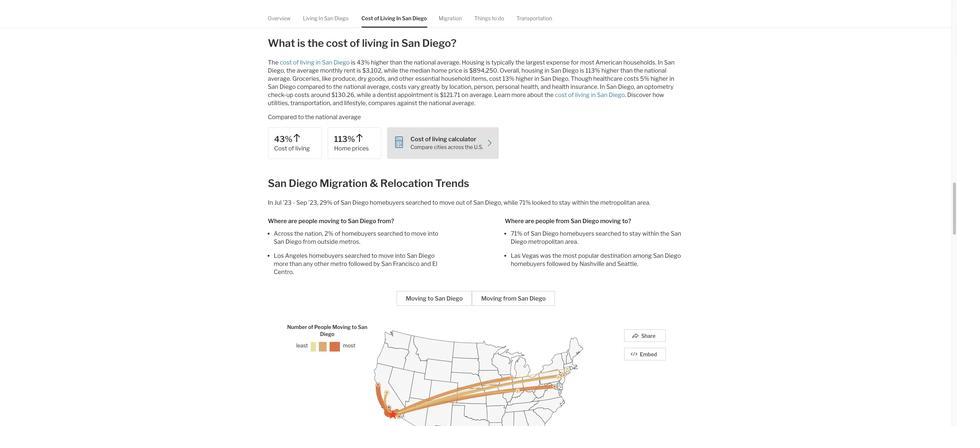 Task type: vqa. For each thing, say whether or not it's contained in the screenshot.
the 'Dishwasher'
no



Task type: describe. For each thing, give the bounding box(es) containing it.
. inside las vegas was the most popular destination among san diego homebuyers followed by nashville and seattle .
[[638, 260, 639, 267]]

to down transportation,
[[298, 113, 304, 120]]

was
[[541, 252, 552, 259]]

searched down relocation
[[406, 199, 431, 206]]

overview link
[[268, 9, 291, 28]]

of up vegas
[[524, 230, 530, 237]]

0 horizontal spatial diego,
[[268, 67, 285, 74]]

and inside las vegas was the most popular destination among san diego homebuyers followed by nashville and seattle .
[[606, 260, 616, 267]]

the inside across the nation, 2 % of homebuyers searched to move into san diego from outside metros.
[[294, 230, 304, 237]]

2 , from the left
[[501, 199, 503, 206]]

1 vertical spatial within
[[643, 230, 660, 237]]

national down transportation,
[[316, 113, 338, 120]]

diego inside the los angeles homebuyers searched to move into san diego more than any other metro followed by san francisco and
[[419, 252, 435, 259]]

cost of living in san diego link
[[362, 9, 427, 28]]

cost inside 'housing is typically the largest expense for most american households. in san diego, the average monthly rent is $3,102, while the median home price is  $894,250. overall, housing in san diego is 113% higher than the national average. groceries, like produce, dry goods, and other essential household items, cost 13% higher in san diego.  though healthcare costs 5% higher in san diego compared to the national average, costs vary greatly by location, person, personal health, and  health insurance. in san diego, an optometry check-up costs around $130.26, while a dentist appointment is $121.71 on average.'
[[490, 75, 502, 82]]

overview
[[268, 15, 291, 21]]

0 horizontal spatial most
[[343, 343, 356, 349]]

destination
[[601, 252, 632, 259]]

personal
[[496, 83, 520, 90]]

national up median
[[414, 59, 436, 66]]

of down health
[[569, 91, 574, 98]]

home prices
[[334, 145, 369, 152]]

the
[[268, 59, 279, 66]]

is right price
[[464, 67, 468, 74]]

things to do link
[[475, 9, 505, 28]]

?
[[451, 37, 457, 49]]

nation,
[[305, 230, 324, 237]]

in down housing
[[535, 75, 540, 82]]

san diego migration & relocation trends
[[268, 177, 470, 190]]

across
[[274, 230, 293, 237]]

% up where are people moving to san diego from?
[[327, 199, 333, 206]]

rent
[[344, 67, 356, 74]]

number
[[287, 324, 307, 330]]

centro
[[274, 269, 293, 276]]

median
[[410, 67, 431, 74]]

jul
[[274, 199, 282, 206]]

of inside number of people moving to san diego
[[308, 324, 313, 330]]

los
[[274, 252, 284, 259]]

items,
[[472, 75, 488, 82]]

overall,
[[500, 67, 521, 74]]

1 living from the left
[[303, 15, 318, 21]]

most inside las vegas was the most popular destination among san diego homebuyers followed by nashville and seattle .
[[563, 252, 577, 259]]

vegas
[[522, 252, 539, 259]]

homebuyers up from? at the bottom left of page
[[370, 199, 405, 206]]

searched inside the los angeles homebuyers searched to move into san diego more than any other metro followed by san francisco and
[[345, 252, 370, 259]]

moving for moving to
[[406, 295, 427, 302]]

to inside number of people moving to san diego
[[352, 324, 357, 330]]

u.s.
[[474, 144, 484, 150]]

dry
[[358, 75, 367, 82]]

% up las
[[517, 230, 523, 237]]

san inside las vegas was the most popular destination among san diego homebuyers followed by nashville and seattle .
[[654, 252, 664, 259]]

sep
[[297, 199, 307, 206]]

against
[[397, 99, 418, 106]]

average. up price
[[438, 59, 461, 66]]

of down 43% at left top
[[289, 145, 294, 152]]

1 vertical spatial metropolitan
[[529, 238, 564, 245]]

show
[[268, 10, 284, 17]]

least
[[296, 343, 308, 349]]

29
[[320, 199, 327, 206]]

0 horizontal spatial migration
[[320, 177, 368, 190]]

homebuyers inside the los angeles homebuyers searched to move into san diego more than any other metro followed by san francisco and
[[309, 252, 344, 259]]

around
[[311, 91, 330, 98]]

a
[[373, 91, 376, 98]]

1 , from the left
[[317, 199, 319, 206]]

into inside the los angeles homebuyers searched to move into san diego more than any other metro followed by san francisco and
[[395, 252, 406, 259]]

$3,102,
[[363, 67, 383, 74]]

0 vertical spatial from
[[556, 218, 570, 225]]

in jul '23 - sep '23 , 29 % of san diego homebuyers searched to move out of san diego , while 71 % looked to stay within the metropolitan area.
[[268, 199, 651, 206]]

monthly
[[320, 67, 343, 74]]

to down el
[[428, 295, 434, 302]]

insurance.
[[571, 83, 599, 90]]

living down compared to the national average
[[296, 145, 310, 152]]

is right the what
[[297, 37, 306, 49]]

of up groceries,
[[293, 59, 299, 66]]

of inside "link"
[[374, 15, 379, 21]]

searched inside across the nation, 2 % of homebuyers searched to move into san diego from outside metros.
[[378, 230, 403, 237]]

% up $3,102,
[[365, 59, 370, 66]]

the inside las vegas was the most popular destination among san diego homebuyers followed by nashville and seattle .
[[553, 252, 562, 259]]

homebuyers down 'where are people from san diego moving to?'
[[560, 230, 595, 237]]

where for across the nation,
[[268, 218, 287, 225]]

move inside the los angeles homebuyers searched to move into san diego more than any other metro followed by san francisco and
[[379, 252, 394, 259]]

people for from
[[536, 218, 555, 225]]

what
[[268, 37, 295, 49]]

5%
[[641, 75, 650, 82]]

to inside across the nation, 2 % of homebuyers searched to move into san diego from outside metros.
[[405, 230, 410, 237]]

for
[[571, 59, 579, 66]]

other inside the los angeles homebuyers searched to move into san diego more than any other metro followed by san francisco and
[[314, 260, 329, 267]]

1 horizontal spatial area.
[[638, 199, 651, 206]]

compared to the national average
[[268, 113, 361, 120]]

metros.
[[340, 238, 361, 245]]

higher up the optometry
[[651, 75, 669, 82]]

diego inside living in san diego link
[[335, 15, 349, 21]]

to down to?
[[623, 230, 629, 237]]

1 vertical spatial 113%
[[334, 134, 355, 144]]

0 vertical spatial stay
[[559, 199, 571, 206]]

cost of living
[[274, 145, 310, 152]]

in up the optometry
[[670, 75, 675, 82]]

1 vertical spatial while
[[357, 91, 371, 98]]

cost for cost of living
[[274, 145, 287, 152]]

living up groceries,
[[300, 59, 315, 66]]

transportation link
[[517, 9, 553, 28]]

compares
[[369, 99, 396, 106]]

of up 43
[[350, 37, 360, 49]]

is up the $894,250.
[[486, 59, 491, 66]]

nashville
[[580, 260, 605, 267]]

1 horizontal spatial metropolitan
[[601, 199, 636, 206]]

produce,
[[333, 75, 357, 82]]

cost down living in san diego link
[[326, 37, 348, 49]]

0 horizontal spatial 71
[[511, 230, 517, 237]]

national up 5%
[[645, 67, 667, 74]]

cost down health
[[555, 91, 567, 98]]

what is the cost of living in san diego ?
[[268, 37, 457, 49]]

greatly
[[421, 83, 441, 90]]

los angeles homebuyers searched to move into san diego more than any other metro followed by san francisco and
[[274, 252, 435, 267]]

housing is typically the largest expense for most american households. in san diego, the average monthly rent is $3,102, while the median home price is  $894,250. overall, housing in san diego is 113% higher than the national average. groceries, like produce, dry goods, and other essential household items, cost 13% higher in san diego.  though healthcare costs 5% higher in san diego compared to the national average, costs vary greatly by location, person, personal health, and  health insurance. in san diego, an optometry check-up costs around $130.26, while a dentist appointment is $121.71 on average.
[[268, 59, 675, 98]]

location,
[[450, 83, 473, 90]]

out
[[456, 199, 465, 206]]

71 % of san diego homebuyers searched to stay within the
[[511, 230, 671, 237]]

$894,250.
[[470, 67, 499, 74]]

by inside las vegas was the most popular destination among san diego homebuyers followed by nashville and seattle .
[[572, 260, 579, 267]]

and inside the los angeles homebuyers searched to move into san diego more than any other metro followed by san francisco and
[[421, 260, 431, 267]]

people
[[315, 324, 332, 330]]

in inside "link"
[[397, 15, 401, 21]]

in up the monthly
[[316, 59, 321, 66]]

1 vertical spatial diego,
[[619, 83, 636, 90]]

$121.71
[[440, 91, 461, 98]]

goods,
[[368, 75, 387, 82]]

to up across the nation, 2 % of homebuyers searched to move into san diego from outside metros. on the left of page
[[341, 218, 347, 225]]

to inside things to do link
[[492, 15, 497, 21]]

cost of living in san diego
[[362, 15, 427, 21]]

healthcare
[[594, 75, 623, 82]]

and up about
[[541, 83, 551, 90]]

san diego
[[511, 230, 682, 245]]

metropolitan area.
[[527, 238, 579, 245]]

is down greatly
[[435, 91, 439, 98]]

do
[[498, 15, 505, 21]]

to left out
[[433, 199, 438, 206]]

more inside the los angeles homebuyers searched to move into san diego more than any other metro followed by san francisco and
[[274, 260, 288, 267]]

% left the looked
[[526, 199, 531, 206]]

in down cost of living in san diego "link"
[[391, 37, 400, 49]]

american
[[596, 59, 623, 66]]

average. inside the discover how utilities, transportation, and lifestyle, compares against the national average.
[[452, 99, 476, 106]]

is up the though
[[580, 67, 585, 74]]

though
[[571, 75, 592, 82]]

prices
[[352, 145, 369, 152]]

share
[[642, 333, 656, 339]]

cost right the
[[280, 59, 292, 66]]

appointment
[[398, 91, 433, 98]]

2 horizontal spatial while
[[504, 199, 518, 206]]

m
[[285, 10, 290, 17]]

homebuyers inside las vegas was the most popular destination among san diego homebuyers followed by nashville and seattle .
[[511, 260, 546, 267]]

1 horizontal spatial average
[[339, 113, 361, 120]]

of right out
[[467, 199, 472, 206]]

moving inside number of people moving to san diego
[[333, 324, 351, 330]]

groceries,
[[293, 75, 321, 82]]

francisco
[[393, 260, 420, 267]]

largest
[[526, 59, 545, 66]]

about
[[528, 91, 544, 98]]

average. down 'person,'
[[470, 91, 493, 98]]

san inside across the nation, 2 % of homebuyers searched to move into san diego from outside metros.
[[274, 238, 284, 245]]

diego inside las vegas was the most popular destination among san diego homebuyers followed by nashville and seattle .
[[665, 252, 681, 259]]

popular
[[579, 252, 600, 259]]

higher down american
[[602, 67, 620, 74]]

1 horizontal spatial from
[[503, 295, 517, 302]]

$130.26,
[[332, 91, 356, 98]]



Task type: locate. For each thing, give the bounding box(es) containing it.
to right people
[[352, 324, 357, 330]]

up
[[287, 91, 294, 98]]

transportation,
[[291, 99, 332, 106]]

113% up the though
[[586, 67, 601, 74]]

0 vertical spatial most
[[581, 59, 595, 66]]

price
[[449, 67, 463, 74]]

1 horizontal spatial most
[[563, 252, 577, 259]]

into up francisco
[[395, 252, 406, 259]]

homebuyers down outside
[[309, 252, 344, 259]]

moving to san diego
[[406, 295, 463, 302]]

2 vertical spatial costs
[[295, 91, 310, 98]]

1 horizontal spatial diego,
[[619, 83, 636, 90]]

most left popular
[[563, 252, 577, 259]]

el centro
[[274, 260, 438, 276]]

0 vertical spatial than
[[390, 59, 403, 66]]

0 vertical spatial move
[[440, 199, 455, 206]]

average down lifestyle,
[[339, 113, 361, 120]]

like
[[322, 75, 331, 82]]

followed right metro
[[349, 260, 372, 267]]

move inside across the nation, 2 % of homebuyers searched to move into san diego from outside metros.
[[412, 230, 427, 237]]

0 vertical spatial average
[[297, 67, 319, 74]]

is left 43
[[351, 59, 356, 66]]

by inside 'housing is typically the largest expense for most american households. in san diego, the average monthly rent is $3,102, while the median home price is  $894,250. overall, housing in san diego is 113% higher than the national average. groceries, like produce, dry goods, and other essential household items, cost 13% higher in san diego.  though healthcare costs 5% higher in san diego compared to the national average, costs vary greatly by location, person, personal health, and  health insurance. in san diego, an optometry check-up costs around $130.26, while a dentist appointment is $121.71 on average.'
[[442, 83, 448, 90]]

higher up $3,102,
[[371, 59, 389, 66]]

diego inside the san diego
[[511, 238, 527, 245]]

other right any
[[314, 260, 329, 267]]

-
[[293, 199, 295, 206]]

are up 'across'
[[288, 218, 297, 225]]

2 people from the left
[[536, 218, 555, 225]]

0 vertical spatial into
[[428, 230, 439, 237]]

most inside 'housing is typically the largest expense for most american households. in san diego, the average monthly rent is $3,102, while the median home price is  $894,250. overall, housing in san diego is 113% higher than the national average. groceries, like produce, dry goods, and other essential household items, cost 13% higher in san diego.  though healthcare costs 5% higher in san diego compared to the national average, costs vary greatly by location, person, personal health, and  health insurance. in san diego, an optometry check-up costs around $130.26, while a dentist appointment is $121.71 on average.'
[[581, 59, 595, 66]]

are down the looked
[[526, 218, 535, 225]]

diego inside number of people moving to san diego
[[320, 331, 335, 337]]

the inside cost of living calculator compare cities across the u.s.
[[465, 144, 473, 150]]

than down angeles
[[290, 260, 302, 267]]

. left discover
[[625, 91, 626, 98]]

in down insurance.
[[591, 91, 596, 98]]

0 horizontal spatial '23
[[283, 199, 292, 206]]

dentist
[[377, 91, 397, 98]]

to up francisco
[[405, 230, 410, 237]]

calculator
[[449, 136, 477, 143]]

to up el centro
[[372, 252, 377, 259]]

any
[[303, 260, 313, 267]]

embed button
[[625, 348, 666, 360]]

living down insurance.
[[576, 91, 590, 98]]

1 vertical spatial than
[[621, 67, 633, 74]]

costs left vary
[[392, 83, 407, 90]]

1 horizontal spatial more
[[512, 91, 526, 98]]

el
[[433, 260, 438, 267]]

2 horizontal spatial move
[[440, 199, 455, 206]]

in down the expense
[[545, 67, 550, 74]]

diego.
[[553, 75, 570, 82]]

0 horizontal spatial where
[[268, 218, 287, 225]]

'23 left 29
[[309, 199, 317, 206]]

costs
[[624, 75, 639, 82], [392, 83, 407, 90], [295, 91, 310, 98]]

2 horizontal spatial from
[[556, 218, 570, 225]]

from?
[[378, 218, 395, 225]]

13%
[[503, 75, 515, 82]]

most
[[581, 59, 595, 66], [563, 252, 577, 259], [343, 343, 356, 349]]

0 vertical spatial .
[[625, 91, 626, 98]]

1 horizontal spatial 113%
[[586, 67, 601, 74]]

where are people moving to san diego from?
[[268, 218, 395, 225]]

average up groceries,
[[297, 67, 319, 74]]

to
[[492, 15, 497, 21], [326, 83, 332, 90], [298, 113, 304, 120], [433, 199, 438, 206], [552, 199, 558, 206], [341, 218, 347, 225], [405, 230, 410, 237], [623, 230, 629, 237], [372, 252, 377, 259], [428, 295, 434, 302], [352, 324, 357, 330]]

2 followed from the left
[[547, 260, 571, 267]]

0 horizontal spatial within
[[572, 199, 589, 206]]

living in san diego link
[[303, 9, 349, 28]]

living up 'the cost of living in san diego is 43 % higher than the national average.'
[[362, 37, 389, 49]]

0 horizontal spatial followed
[[349, 260, 372, 267]]

0 vertical spatial metropolitan
[[601, 199, 636, 206]]

followed inside the los angeles homebuyers searched to move into san diego more than any other metro followed by san francisco and
[[349, 260, 372, 267]]

1 vertical spatial from
[[303, 238, 316, 245]]

than inside the los angeles homebuyers searched to move into san diego more than any other metro followed by san francisco and
[[290, 260, 302, 267]]

,
[[317, 199, 319, 206], [501, 199, 503, 206]]

1 horizontal spatial '23
[[309, 199, 317, 206]]

1 vertical spatial migration
[[320, 177, 368, 190]]

1 horizontal spatial followed
[[547, 260, 571, 267]]

average
[[297, 67, 319, 74], [339, 113, 361, 120]]

the cost of living in san diego is 43 % higher than the national average.
[[268, 59, 462, 66]]

where for 71
[[505, 218, 524, 225]]

2 '23 from the left
[[309, 199, 317, 206]]

2 vertical spatial from
[[503, 295, 517, 302]]

check-
[[268, 91, 287, 98]]

1 vertical spatial other
[[314, 260, 329, 267]]

discover how utilities, transportation, and lifestyle, compares against the national average.
[[268, 91, 665, 106]]

of inside across the nation, 2 % of homebuyers searched to move into san diego from outside metros.
[[335, 230, 341, 237]]

0 horizontal spatial moving
[[333, 324, 351, 330]]

diego, down the
[[268, 67, 285, 74]]

housing
[[522, 67, 544, 74]]

expense
[[547, 59, 570, 66]]

0 horizontal spatial by
[[374, 260, 380, 267]]

people for moving
[[299, 218, 318, 225]]

where
[[268, 218, 287, 225], [505, 218, 524, 225]]

1 horizontal spatial within
[[643, 230, 660, 237]]

cost for cost of living calculator compare cities across the u.s.
[[411, 136, 424, 143]]

1 horizontal spatial moving
[[601, 218, 621, 225]]

households.
[[624, 59, 657, 66]]

71 up las
[[511, 230, 517, 237]]

0 horizontal spatial living
[[303, 15, 318, 21]]

2 vertical spatial while
[[504, 199, 518, 206]]

1 horizontal spatial costs
[[392, 83, 407, 90]]

lifestyle,
[[344, 99, 367, 106]]

by up $121.71
[[442, 83, 448, 90]]

2 vertical spatial move
[[379, 252, 394, 259]]

migration up 29
[[320, 177, 368, 190]]

costs up an
[[624, 75, 639, 82]]

utilities,
[[268, 99, 289, 106]]

1 vertical spatial .
[[638, 260, 639, 267]]

where up las
[[505, 218, 524, 225]]

43
[[357, 59, 365, 66]]

among
[[633, 252, 652, 259]]

national down dry on the top of page
[[344, 83, 366, 90]]

housing
[[462, 59, 485, 66]]

0 vertical spatial more
[[512, 91, 526, 98]]

living inside cost of living calculator compare cities across the u.s.
[[432, 136, 447, 143]]

average.
[[438, 59, 461, 66], [268, 75, 291, 82], [470, 91, 493, 98], [452, 99, 476, 106]]

higher up health,
[[516, 75, 534, 82]]

living inside "link"
[[381, 15, 396, 21]]

2 where from the left
[[505, 218, 524, 225]]

1 horizontal spatial migration
[[439, 15, 462, 21]]

to inside the los angeles homebuyers searched to move into san diego more than any other metro followed by san francisco and
[[372, 252, 377, 259]]

0 vertical spatial while
[[384, 67, 398, 74]]

people down the looked
[[536, 218, 555, 225]]

0 horizontal spatial moving
[[319, 218, 340, 225]]

national down $121.71
[[429, 99, 451, 106]]

to inside 'housing is typically the largest expense for most american households. in san diego, the average monthly rent is $3,102, while the median home price is  $894,250. overall, housing in san diego is 113% higher than the national average. groceries, like produce, dry goods, and other essential household items, cost 13% higher in san diego.  though healthcare costs 5% higher in san diego compared to the national average, costs vary greatly by location, person, personal health, and  health insurance. in san diego, an optometry check-up costs around $130.26, while a dentist appointment is $121.71 on average.'
[[326, 83, 332, 90]]

1 people from the left
[[299, 218, 318, 225]]

most down number of people moving to san diego
[[343, 343, 356, 349]]

cost of living calculator compare cities across the u.s.
[[411, 136, 484, 150]]

0 horizontal spatial more
[[274, 260, 288, 267]]

average inside 'housing is typically the largest expense for most american households. in san diego, the average monthly rent is $3,102, while the median home price is  $894,250. overall, housing in san diego is 113% higher than the national average. groceries, like produce, dry goods, and other essential household items, cost 13% higher in san diego.  though healthcare costs 5% higher in san diego compared to the national average, costs vary greatly by location, person, personal health, and  health insurance. in san diego, an optometry check-up costs around $130.26, while a dentist appointment is $121.71 on average.'
[[297, 67, 319, 74]]

metropolitan
[[601, 199, 636, 206], [529, 238, 564, 245]]

metropolitan up to?
[[601, 199, 636, 206]]

searched down from? at the bottom left of page
[[378, 230, 403, 237]]

2 horizontal spatial .
[[638, 260, 639, 267]]

searched up destination
[[596, 230, 622, 237]]

within up among
[[643, 230, 660, 237]]

1 vertical spatial most
[[563, 252, 577, 259]]

average. down "on"
[[452, 99, 476, 106]]

to?
[[623, 218, 632, 225]]

while left a
[[357, 91, 371, 98]]

how
[[653, 91, 665, 98]]

cost left 13%
[[490, 75, 502, 82]]

2
[[325, 230, 328, 237]]

looked
[[533, 199, 551, 206]]

trends
[[436, 177, 470, 190]]

1 horizontal spatial into
[[428, 230, 439, 237]]

2 horizontal spatial most
[[581, 59, 595, 66]]

from
[[556, 218, 570, 225], [303, 238, 316, 245], [503, 295, 517, 302]]

compare
[[411, 144, 433, 150]]

2 vertical spatial cost
[[274, 145, 287, 152]]

stay up 'where are people from san diego moving to?'
[[559, 199, 571, 206]]

1 horizontal spatial living
[[381, 15, 396, 21]]

of right 2
[[335, 230, 341, 237]]

san inside number of people moving to san diego
[[358, 324, 368, 330]]

1 are from the left
[[288, 218, 297, 225]]

and left el
[[421, 260, 431, 267]]

0 horizontal spatial while
[[357, 91, 371, 98]]

and inside the discover how utilities, transportation, and lifestyle, compares against the national average.
[[333, 99, 343, 106]]

1 horizontal spatial than
[[390, 59, 403, 66]]

0 horizontal spatial area.
[[565, 238, 579, 245]]

diego inside cost of living in san diego "link"
[[413, 15, 427, 21]]

cost for cost of living in san diego
[[362, 15, 373, 21]]

1 horizontal spatial .
[[625, 91, 626, 98]]

typically
[[492, 59, 515, 66]]

health,
[[521, 83, 540, 90]]

vary
[[408, 83, 420, 90]]

other up vary
[[399, 75, 414, 82]]

of up compare
[[425, 136, 431, 143]]

1 vertical spatial 71
[[511, 230, 517, 237]]

1 vertical spatial stay
[[630, 230, 642, 237]]

of
[[374, 15, 379, 21], [350, 37, 360, 49], [293, 59, 299, 66], [569, 91, 574, 98], [425, 136, 431, 143], [289, 145, 294, 152], [334, 199, 340, 206], [467, 199, 472, 206], [335, 230, 341, 237], [524, 230, 530, 237], [308, 324, 313, 330]]

71 left the looked
[[520, 199, 526, 206]]

most right for
[[581, 59, 595, 66]]

while up goods,
[[384, 67, 398, 74]]

2 horizontal spatial cost
[[411, 136, 424, 143]]

than down households.
[[621, 67, 633, 74]]

1 '23 from the left
[[283, 199, 292, 206]]

'23 left -
[[283, 199, 292, 206]]

in
[[319, 15, 323, 21], [397, 15, 401, 21], [658, 59, 663, 66], [600, 83, 606, 90], [268, 199, 273, 206]]

2 vertical spatial .
[[293, 269, 294, 276]]

113% up home
[[334, 134, 355, 144]]

2 horizontal spatial by
[[572, 260, 579, 267]]

costs up transportation,
[[295, 91, 310, 98]]

san inside "link"
[[402, 15, 412, 21]]

metro
[[331, 260, 347, 267]]

0 horizontal spatial are
[[288, 218, 297, 225]]

moving for moving from
[[482, 295, 502, 302]]

are for metropolitan area.
[[526, 218, 535, 225]]

1 vertical spatial more
[[274, 260, 288, 267]]

2 are from the left
[[526, 218, 535, 225]]

of inside cost of living calculator compare cities across the u.s.
[[425, 136, 431, 143]]

1 vertical spatial move
[[412, 230, 427, 237]]

1 followed from the left
[[349, 260, 372, 267]]

2 horizontal spatial costs
[[624, 75, 639, 82]]

0 horizontal spatial move
[[379, 252, 394, 259]]

the inside the discover how utilities, transportation, and lifestyle, compares against the national average.
[[419, 99, 428, 106]]

average. up 'check-'
[[268, 75, 291, 82]]

while
[[384, 67, 398, 74], [357, 91, 371, 98], [504, 199, 518, 206]]

2 horizontal spatial than
[[621, 67, 633, 74]]

of right 29
[[334, 199, 340, 206]]

0 horizontal spatial metropolitan
[[529, 238, 564, 245]]

is down 43
[[357, 67, 361, 74]]

2 moving from the left
[[601, 218, 621, 225]]

1 vertical spatial area.
[[565, 238, 579, 245]]

followed inside las vegas was the most popular destination among san diego homebuyers followed by nashville and seattle .
[[547, 260, 571, 267]]

homebuyers down vegas
[[511, 260, 546, 267]]

71
[[520, 199, 526, 206], [511, 230, 517, 237]]

where up 'across'
[[268, 218, 287, 225]]

1 horizontal spatial stay
[[630, 230, 642, 237]]

0 horizontal spatial people
[[299, 218, 318, 225]]

1 moving from the left
[[319, 218, 340, 225]]

than
[[390, 59, 403, 66], [621, 67, 633, 74], [290, 260, 302, 267]]

0 horizontal spatial from
[[303, 238, 316, 245]]

more down los
[[274, 260, 288, 267]]

%
[[365, 59, 370, 66], [327, 199, 333, 206], [526, 199, 531, 206], [328, 230, 334, 237], [517, 230, 523, 237]]

things
[[475, 15, 491, 21]]

'23
[[283, 199, 292, 206], [309, 199, 317, 206]]

cost inside cost of living calculator compare cities across the u.s.
[[411, 136, 424, 143]]

moving from san diego
[[482, 295, 546, 302]]

national inside the discover how utilities, transportation, and lifestyle, compares against the national average.
[[429, 99, 451, 106]]

0 horizontal spatial 113%
[[334, 134, 355, 144]]

than up average,
[[390, 59, 403, 66]]

diego inside across the nation, 2 % of homebuyers searched to move into san diego from outside metros.
[[286, 238, 302, 245]]

from inside across the nation, 2 % of homebuyers searched to move into san diego from outside metros.
[[303, 238, 316, 245]]

0 horizontal spatial other
[[314, 260, 329, 267]]

1 vertical spatial costs
[[392, 83, 407, 90]]

homebuyers inside across the nation, 2 % of homebuyers searched to move into san diego from outside metros.
[[342, 230, 377, 237]]

within up 'where are people from san diego moving to?'
[[572, 199, 589, 206]]

and right goods,
[[388, 75, 398, 82]]

diego
[[335, 15, 349, 21], [413, 15, 427, 21], [423, 37, 451, 49], [334, 59, 350, 66], [563, 67, 579, 74], [280, 83, 296, 90], [609, 91, 625, 98], [289, 177, 318, 190], [353, 199, 369, 206], [485, 199, 501, 206], [360, 218, 377, 225], [583, 218, 599, 225], [543, 230, 559, 237], [286, 238, 302, 245], [511, 238, 527, 245], [419, 252, 435, 259], [665, 252, 681, 259], [447, 295, 463, 302], [530, 295, 546, 302], [320, 331, 335, 337]]

0 vertical spatial costs
[[624, 75, 639, 82]]

1 horizontal spatial by
[[442, 83, 448, 90]]

0 horizontal spatial .
[[293, 269, 294, 276]]

san inside the san diego
[[671, 230, 682, 237]]

0 vertical spatial within
[[572, 199, 589, 206]]

metropolitan up was on the bottom right of page
[[529, 238, 564, 245]]

0 vertical spatial migration
[[439, 15, 462, 21]]

moving
[[406, 295, 427, 302], [482, 295, 502, 302], [333, 324, 351, 330]]

moving up 2
[[319, 218, 340, 225]]

cost inside "link"
[[362, 15, 373, 21]]

1 where from the left
[[268, 218, 287, 225]]

113% inside 'housing is typically the largest expense for most american households. in san diego, the average monthly rent is $3,102, while the median home price is  $894,250. overall, housing in san diego is 113% higher than the national average. groceries, like produce, dry goods, and other essential household items, cost 13% higher in san diego.  though healthcare costs 5% higher in san diego compared to the national average, costs vary greatly by location, person, personal health, and  health insurance. in san diego, an optometry check-up costs around $130.26, while a dentist appointment is $121.71 on average.'
[[586, 67, 601, 74]]

diego, left an
[[619, 83, 636, 90]]

0 vertical spatial diego,
[[268, 67, 285, 74]]

by inside the los angeles homebuyers searched to move into san diego more than any other metro followed by san francisco and
[[374, 260, 380, 267]]

other inside 'housing is typically the largest expense for most american households. in san diego, the average monthly rent is $3,102, while the median home price is  $894,250. overall, housing in san diego is 113% higher than the national average. groceries, like produce, dry goods, and other essential household items, cost 13% higher in san diego.  though healthcare costs 5% higher in san diego compared to the national average, costs vary greatly by location, person, personal health, and  health insurance. in san diego, an optometry check-up costs around $130.26, while a dentist appointment is $121.71 on average.'
[[399, 75, 414, 82]]

0 vertical spatial cost
[[362, 15, 373, 21]]

1 vertical spatial cost
[[411, 136, 424, 143]]

2 vertical spatial than
[[290, 260, 302, 267]]

more down "personal" at the right
[[512, 91, 526, 98]]

within
[[572, 199, 589, 206], [643, 230, 660, 237]]

% inside across the nation, 2 % of homebuyers searched to move into san diego from outside metros.
[[328, 230, 334, 237]]

0 horizontal spatial than
[[290, 260, 302, 267]]

1 horizontal spatial moving
[[406, 295, 427, 302]]

migration up ?
[[439, 15, 462, 21]]

&
[[370, 177, 378, 190]]

to right the looked
[[552, 199, 558, 206]]

cost
[[362, 15, 373, 21], [411, 136, 424, 143], [274, 145, 287, 152]]

learn
[[495, 91, 511, 98]]

43%
[[274, 134, 293, 144]]

is
[[297, 37, 306, 49], [351, 59, 356, 66], [486, 59, 491, 66], [357, 67, 361, 74], [464, 67, 468, 74], [580, 67, 585, 74], [435, 91, 439, 98]]

0 vertical spatial 71
[[520, 199, 526, 206]]

1 horizontal spatial 71
[[520, 199, 526, 206]]

0 horizontal spatial costs
[[295, 91, 310, 98]]

than inside 'housing is typically the largest expense for most american households. in san diego, the average monthly rent is $3,102, while the median home price is  $894,250. overall, housing in san diego is 113% higher than the national average. groceries, like produce, dry goods, and other essential household items, cost 13% higher in san diego.  though healthcare costs 5% higher in san diego compared to the national average, costs vary greatly by location, person, personal health, and  health insurance. in san diego, an optometry check-up costs around $130.26, while a dentist appointment is $121.71 on average.'
[[621, 67, 633, 74]]

2 living from the left
[[381, 15, 396, 21]]

home
[[334, 145, 351, 152]]

to left do
[[492, 15, 497, 21]]

optometry
[[645, 83, 674, 90]]

health
[[552, 83, 570, 90]]

into inside across the nation, 2 % of homebuyers searched to move into san diego from outside metros.
[[428, 230, 439, 237]]

1 horizontal spatial ,
[[501, 199, 503, 206]]

followed down was on the bottom right of page
[[547, 260, 571, 267]]

1 vertical spatial average
[[339, 113, 361, 120]]

2 horizontal spatial moving
[[482, 295, 502, 302]]

cost up what is the cost of living in san diego ?
[[362, 15, 373, 21]]

seattle
[[618, 260, 638, 267]]

by
[[442, 83, 448, 90], [374, 260, 380, 267], [572, 260, 579, 267]]

2 vertical spatial most
[[343, 343, 356, 349]]

people up nation,
[[299, 218, 318, 225]]

transportation
[[517, 15, 553, 21]]

living right "m"
[[303, 15, 318, 21]]

to down like
[[326, 83, 332, 90]]

1 horizontal spatial while
[[384, 67, 398, 74]]

are for across
[[288, 218, 297, 225]]

number of people moving to san diego
[[287, 324, 368, 337]]

stay
[[559, 199, 571, 206], [630, 230, 642, 237]]



